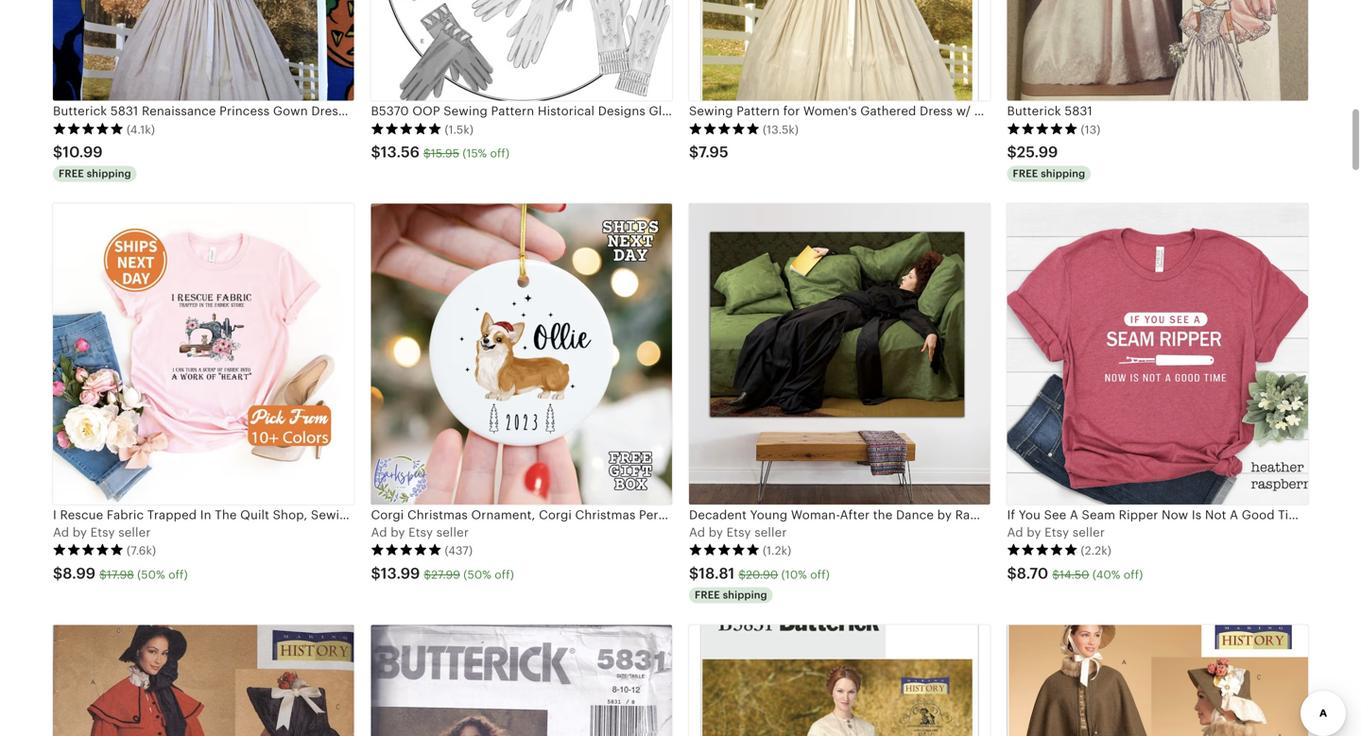 Task type: locate. For each thing, give the bounding box(es) containing it.
$
[[53, 144, 63, 161], [371, 144, 381, 161], [689, 144, 699, 161], [1007, 144, 1017, 161], [424, 147, 431, 160], [53, 565, 63, 582], [371, 565, 381, 582], [689, 565, 699, 582], [1007, 565, 1017, 582], [99, 569, 107, 581], [424, 569, 431, 581], [739, 569, 746, 581], [1053, 569, 1060, 581]]

a up $ 13.99 $ 27.99 (50% off)
[[371, 526, 380, 540]]

y
[[80, 526, 87, 540], [398, 526, 405, 540], [717, 526, 723, 540], [1035, 526, 1042, 540]]

free inside $ 25.99 free shipping
[[1013, 168, 1039, 180]]

b
[[73, 526, 81, 540], [391, 526, 399, 540], [709, 526, 717, 540], [1027, 526, 1035, 540]]

d up 8.70
[[1016, 526, 1024, 540]]

etsy up 13.99
[[409, 526, 433, 540]]

0 horizontal spatial (50%
[[137, 569, 165, 581]]

13.99
[[381, 565, 420, 582]]

(50% down (437)
[[464, 569, 492, 581]]

3 y from the left
[[717, 526, 723, 540]]

1 etsy from the left
[[90, 526, 115, 540]]

y for 8.99
[[80, 526, 87, 540]]

b5266 oop sewing pattern misses historical victorian era costume skirt coat hat sizes 8-14 butterick 5266 31664424468 image
[[53, 625, 354, 737]]

$ 8.99 $ 17.98 (50% off)
[[53, 565, 188, 582]]

1 y from the left
[[80, 526, 87, 540]]

1 horizontal spatial free
[[695, 589, 720, 601]]

shipping down 10.99 on the top of page
[[87, 168, 131, 180]]

5 out of 5 stars image up 10.99 on the top of page
[[53, 122, 124, 136]]

dress
[[311, 104, 345, 118]]

free for 25.99
[[1013, 168, 1039, 180]]

seller for 8.99
[[118, 526, 151, 540]]

a up $ 8.70 $ 14.50 (40% off) on the bottom right of the page
[[1007, 526, 1016, 540]]

a d b y etsy seller for 8.99
[[53, 526, 151, 540]]

15.95
[[431, 147, 460, 160]]

d
[[61, 526, 69, 540], [379, 526, 387, 540], [698, 526, 706, 540], [1016, 526, 1024, 540]]

etsy up $ 8.99 $ 17.98 (50% off)
[[90, 526, 115, 540]]

5831 up '(13)'
[[1065, 104, 1093, 118]]

1 5831 from the left
[[110, 104, 138, 118]]

1 (50% from the left
[[137, 569, 165, 581]]

5 out of 5 stars image up 18.81
[[689, 544, 760, 557]]

off) inside $ 13.99 $ 27.99 (50% off)
[[495, 569, 514, 581]]

1 a from the left
[[53, 526, 62, 540]]

b up 8.70
[[1027, 526, 1035, 540]]

b5831
[[512, 104, 547, 118]]

(50% inside $ 13.99 $ 27.99 (50% off)
[[464, 569, 492, 581]]

butterick 5831
[[1007, 104, 1093, 118]]

5 out of 5 stars image down the butterick 5831
[[1007, 122, 1078, 136]]

a for 8.70
[[1007, 526, 1016, 540]]

(50% for 8.99
[[137, 569, 165, 581]]

5 out of 5 stars image up 8.70
[[1007, 544, 1078, 557]]

$ inside $ 13.56 $ 15.95 (15% off)
[[424, 147, 431, 160]]

seller up (7.6k)
[[118, 526, 151, 540]]

y up 8.99
[[80, 526, 87, 540]]

0 horizontal spatial 5831
[[110, 104, 138, 118]]

a
[[53, 526, 62, 540], [371, 526, 380, 540], [689, 526, 698, 540], [1007, 526, 1016, 540]]

5 out of 5 stars image for (2.2k)
[[1007, 544, 1078, 557]]

20.90
[[746, 569, 778, 581]]

5 out of 5 stars image up 7.95 at top right
[[689, 122, 760, 136]]

off) right 17.98
[[168, 569, 188, 581]]

2 y from the left
[[398, 526, 405, 540]]

$ inside $ 25.99 free shipping
[[1007, 144, 1017, 161]]

y up 18.81
[[717, 526, 723, 540]]

y for 8.70
[[1035, 526, 1042, 540]]

off) for 13.99
[[495, 569, 514, 581]]

2 b from the left
[[391, 526, 399, 540]]

(1.2k)
[[763, 545, 792, 557]]

0 horizontal spatial shipping
[[87, 168, 131, 180]]

5831 up the (4.1k) on the left of page
[[110, 104, 138, 118]]

2 d from the left
[[379, 526, 387, 540]]

5 out of 5 stars image down pattern
[[371, 122, 442, 136]]

butterick 5831 image
[[1007, 0, 1309, 101]]

y up 13.99
[[398, 526, 405, 540]]

1 b from the left
[[73, 526, 81, 540]]

2 butterick from the left
[[1007, 104, 1062, 118]]

free for 10.99
[[59, 168, 84, 180]]

seller up (2.2k)
[[1073, 526, 1105, 540]]

if you see a seam ripper now is not a good time t-shirt, sewing shirt, seam ripper shirt, sewing lover shirt, seamstress gift image
[[1007, 204, 1309, 505]]

3 d from the left
[[698, 526, 706, 540]]

off) right (10%
[[811, 569, 830, 581]]

free down 25.99
[[1013, 168, 1039, 180]]

d up 8.99
[[61, 526, 69, 540]]

butterick 5831 renaissance princess gown dress sewing pattern sizes 16-24 b5831 image
[[53, 0, 354, 101]]

off) right '(40%'
[[1124, 569, 1144, 581]]

a d b y etsy seller up (437)
[[371, 526, 469, 540]]

etsy
[[90, 526, 115, 540], [409, 526, 433, 540], [727, 526, 751, 540], [1045, 526, 1070, 540]]

seller for 18.81
[[755, 526, 787, 540]]

off) inside $ 13.56 $ 15.95 (15% off)
[[490, 147, 510, 160]]

5 out of 5 stars image for (4.1k)
[[53, 122, 124, 136]]

b for 13.99
[[391, 526, 399, 540]]

pattern
[[395, 104, 439, 118]]

off) inside $ 18.81 $ 20.90 (10% off) free shipping
[[811, 569, 830, 581]]

gown
[[273, 104, 308, 118]]

$ 13.99 $ 27.99 (50% off)
[[371, 565, 514, 582]]

b up 18.81
[[709, 526, 717, 540]]

b up 8.99
[[73, 526, 81, 540]]

free
[[59, 168, 84, 180], [1013, 168, 1039, 180], [695, 589, 720, 601]]

5 out of 5 stars image
[[53, 122, 124, 136], [371, 122, 442, 136], [689, 122, 760, 136], [1007, 122, 1078, 136], [53, 544, 124, 557], [371, 544, 442, 557], [689, 544, 760, 557], [1007, 544, 1078, 557]]

d for 13.99
[[379, 526, 387, 540]]

2 a d b y etsy seller from the left
[[371, 526, 469, 540]]

2 5831 from the left
[[1065, 104, 1093, 118]]

b5370 oop sewing pattern historical designs gloves costume renaissance medieval sizes s-l butterick 5370 new ** image
[[371, 0, 672, 101]]

1 butterick from the left
[[53, 104, 107, 118]]

0 horizontal spatial butterick
[[53, 104, 107, 118]]

butterick for 10.99
[[53, 104, 107, 118]]

a d b y etsy seller up (2.2k)
[[1007, 526, 1105, 540]]

b for 18.81
[[709, 526, 717, 540]]

seller for 13.99
[[437, 526, 469, 540]]

(4.1k)
[[127, 123, 155, 136]]

2 seller from the left
[[437, 526, 469, 540]]

2 horizontal spatial free
[[1013, 168, 1039, 180]]

shipping down 20.90
[[723, 589, 768, 601]]

etsy for 13.99
[[409, 526, 433, 540]]

seller for 8.70
[[1073, 526, 1105, 540]]

2 horizontal spatial shipping
[[1041, 168, 1086, 180]]

d for 8.70
[[1016, 526, 1024, 540]]

$ 8.70 $ 14.50 (40% off)
[[1007, 565, 1144, 582]]

5 out of 5 stars image for (437)
[[371, 544, 442, 557]]

5 out of 5 stars image for (7.6k)
[[53, 544, 124, 557]]

a up $ 18.81 $ 20.90 (10% off) free shipping
[[689, 526, 698, 540]]

5 out of 5 stars image up 13.99
[[371, 544, 442, 557]]

free inside "$ 10.99 free shipping"
[[59, 168, 84, 180]]

4 a from the left
[[1007, 526, 1016, 540]]

0 horizontal spatial free
[[59, 168, 84, 180]]

3 a d b y etsy seller from the left
[[689, 526, 787, 540]]

off) right 27.99
[[495, 569, 514, 581]]

(50% inside $ 8.99 $ 17.98 (50% off)
[[137, 569, 165, 581]]

3 etsy from the left
[[727, 526, 751, 540]]

3 b from the left
[[709, 526, 717, 540]]

d up 18.81
[[698, 526, 706, 540]]

2 a from the left
[[371, 526, 380, 540]]

seller up (1.2k)
[[755, 526, 787, 540]]

2 etsy from the left
[[409, 526, 433, 540]]

5831
[[110, 104, 138, 118], [1065, 104, 1093, 118]]

off) for 8.70
[[1124, 569, 1144, 581]]

b up 13.99
[[391, 526, 399, 540]]

4 a d b y etsy seller from the left
[[1007, 526, 1105, 540]]

sewing pattern for women's gathered dress w/ petticoat, butterick costume pattern b5831, halloween, cosplay, historical dress, civil war era image
[[689, 0, 990, 101]]

sizes
[[442, 104, 473, 118]]

1 d from the left
[[61, 526, 69, 540]]

$ inside $ 8.99 $ 17.98 (50% off)
[[99, 569, 107, 581]]

1 horizontal spatial 5831
[[1065, 104, 1093, 118]]

a for 13.99
[[371, 526, 380, 540]]

off) inside $ 8.70 $ 14.50 (40% off)
[[1124, 569, 1144, 581]]

1 horizontal spatial butterick
[[1007, 104, 1062, 118]]

4 b from the left
[[1027, 526, 1035, 540]]

1 seller from the left
[[118, 526, 151, 540]]

butterick up 25.99
[[1007, 104, 1062, 118]]

5 out of 5 stars image up 8.99
[[53, 544, 124, 557]]

butterick up 10.99 on the top of page
[[53, 104, 107, 118]]

2 (50% from the left
[[464, 569, 492, 581]]

y for 18.81
[[717, 526, 723, 540]]

4 y from the left
[[1035, 526, 1042, 540]]

25.99
[[1017, 144, 1058, 161]]

butterick
[[53, 104, 107, 118], [1007, 104, 1062, 118]]

off) inside $ 8.99 $ 17.98 (50% off)
[[168, 569, 188, 581]]

1 horizontal spatial shipping
[[723, 589, 768, 601]]

butterick for 25.99
[[1007, 104, 1062, 118]]

(40%
[[1093, 569, 1121, 581]]

free down 18.81
[[695, 589, 720, 601]]

4 seller from the left
[[1073, 526, 1105, 540]]

a d b y etsy seller up (7.6k)
[[53, 526, 151, 540]]

shipping inside $ 25.99 free shipping
[[1041, 168, 1086, 180]]

4 etsy from the left
[[1045, 526, 1070, 540]]

4 d from the left
[[1016, 526, 1024, 540]]

a d b y etsy seller
[[53, 526, 151, 540], [371, 526, 469, 540], [689, 526, 787, 540], [1007, 526, 1105, 540]]

free down 10.99 on the top of page
[[59, 168, 84, 180]]

seller
[[118, 526, 151, 540], [437, 526, 469, 540], [755, 526, 787, 540], [1073, 526, 1105, 540]]

butterick 5831- civil war dress-costume dress-plus size 16-24 image
[[689, 625, 990, 737]]

off) right (15%
[[490, 147, 510, 160]]

(1.5k)
[[445, 123, 474, 136]]

a d b y etsy seller for 8.70
[[1007, 526, 1105, 540]]

$ inside $ 13.99 $ 27.99 (50% off)
[[424, 569, 431, 581]]

b for 8.70
[[1027, 526, 1035, 540]]

princess
[[220, 104, 270, 118]]

(437)
[[445, 545, 473, 557]]

etsy up 18.81
[[727, 526, 751, 540]]

shipping down 25.99
[[1041, 168, 1086, 180]]

1 horizontal spatial (50%
[[464, 569, 492, 581]]

a d b y etsy seller up (1.2k)
[[689, 526, 787, 540]]

a up $ 8.99 $ 17.98 (50% off)
[[53, 526, 62, 540]]

3 a from the left
[[689, 526, 698, 540]]

(50% down (7.6k)
[[137, 569, 165, 581]]

$ 25.99 free shipping
[[1007, 144, 1086, 180]]

etsy for 18.81
[[727, 526, 751, 540]]

etsy for 8.70
[[1045, 526, 1070, 540]]

(50%
[[137, 569, 165, 581], [464, 569, 492, 581]]

1 a d b y etsy seller from the left
[[53, 526, 151, 540]]

3 seller from the left
[[755, 526, 787, 540]]

(10%
[[782, 569, 807, 581]]

off)
[[490, 147, 510, 160], [168, 569, 188, 581], [495, 569, 514, 581], [811, 569, 830, 581], [1124, 569, 1144, 581]]

seller up (437)
[[437, 526, 469, 540]]

y up 8.70
[[1035, 526, 1042, 540]]

d up 13.99
[[379, 526, 387, 540]]

etsy up $ 8.70 $ 14.50 (40% off) on the bottom right of the page
[[1045, 526, 1070, 540]]

shipping inside "$ 10.99 free shipping"
[[87, 168, 131, 180]]

shipping
[[87, 168, 131, 180], [1041, 168, 1086, 180], [723, 589, 768, 601]]



Task type: describe. For each thing, give the bounding box(es) containing it.
decadent young woman-after the dance by ramon casas, canvas print vintage woman portrait art living room decoration canvas art ready to hang image
[[689, 204, 990, 505]]

13.56
[[381, 144, 420, 161]]

a for 18.81
[[689, 526, 698, 540]]

a d b y etsy seller for 13.99
[[371, 526, 469, 540]]

8.99
[[63, 565, 96, 582]]

etsy for 8.99
[[90, 526, 115, 540]]

shipping for 25.99
[[1041, 168, 1086, 180]]

$ 7.95
[[689, 144, 729, 161]]

b5265 oop sewing pattern misses historical victorian era costume skirt cape hat sizes 6-12 butterick 52665 31664424444 image
[[1007, 625, 1309, 737]]

(13.5k)
[[763, 123, 799, 136]]

24
[[494, 104, 508, 118]]

(7.6k)
[[127, 545, 156, 557]]

5 out of 5 stars image for (13)
[[1007, 122, 1078, 136]]

butterick pattern # 5831 from the 1991. misses bridal and bridesmaid gowns with flared skirt. bust 31 1/2-34.  size 8-12. image
[[371, 625, 672, 737]]

5 out of 5 stars image for (1.2k)
[[689, 544, 760, 557]]

16-
[[476, 104, 494, 118]]

$ inside $ 8.70 $ 14.50 (40% off)
[[1053, 569, 1060, 581]]

d for 8.99
[[61, 526, 69, 540]]

off) for 13.56
[[490, 147, 510, 160]]

14.50
[[1060, 569, 1090, 581]]

shipping for 10.99
[[87, 168, 131, 180]]

$ 13.56 $ 15.95 (15% off)
[[371, 144, 510, 161]]

corgi christmas ornament, corgi christmas personalized dog ornament, custom dog name corgi christmas ornament, custom corgi ornament 2023 image
[[371, 204, 672, 505]]

(13)
[[1081, 123, 1101, 136]]

off) for 18.81
[[811, 569, 830, 581]]

27.99
[[431, 569, 460, 581]]

5831 for 25.99
[[1065, 104, 1093, 118]]

5831 for 10.99
[[110, 104, 138, 118]]

8.70
[[1017, 565, 1049, 582]]

y for 13.99
[[398, 526, 405, 540]]

shipping inside $ 18.81 $ 20.90 (10% off) free shipping
[[723, 589, 768, 601]]

renaissance
[[142, 104, 216, 118]]

17.98
[[107, 569, 134, 581]]

a d b y etsy seller for 18.81
[[689, 526, 787, 540]]

5 out of 5 stars image for (13.5k)
[[689, 122, 760, 136]]

18.81
[[699, 565, 735, 582]]

$ 10.99 free shipping
[[53, 144, 131, 180]]

butterick 5831 renaissance princess gown dress sewing pattern sizes 16-24 b5831
[[53, 104, 547, 118]]

10.99
[[63, 144, 103, 161]]

sewing
[[348, 104, 392, 118]]

d for 18.81
[[698, 526, 706, 540]]

(50% for 13.99
[[464, 569, 492, 581]]

5 out of 5 stars image for (1.5k)
[[371, 122, 442, 136]]

a for 8.99
[[53, 526, 62, 540]]

off) for 8.99
[[168, 569, 188, 581]]

i rescue fabric trapped in the quilt shop, sewing shirt, sewing gift, love sewing, sewing gifts for her, sewing gifts women shirt image
[[53, 204, 354, 505]]

(15%
[[463, 147, 487, 160]]

7.95
[[699, 144, 729, 161]]

$ 18.81 $ 20.90 (10% off) free shipping
[[689, 565, 830, 601]]

free inside $ 18.81 $ 20.90 (10% off) free shipping
[[695, 589, 720, 601]]

(2.2k)
[[1081, 545, 1112, 557]]

$ inside "$ 10.99 free shipping"
[[53, 144, 63, 161]]

b for 8.99
[[73, 526, 81, 540]]



Task type: vqa. For each thing, say whether or not it's contained in the screenshot.
sewing
yes



